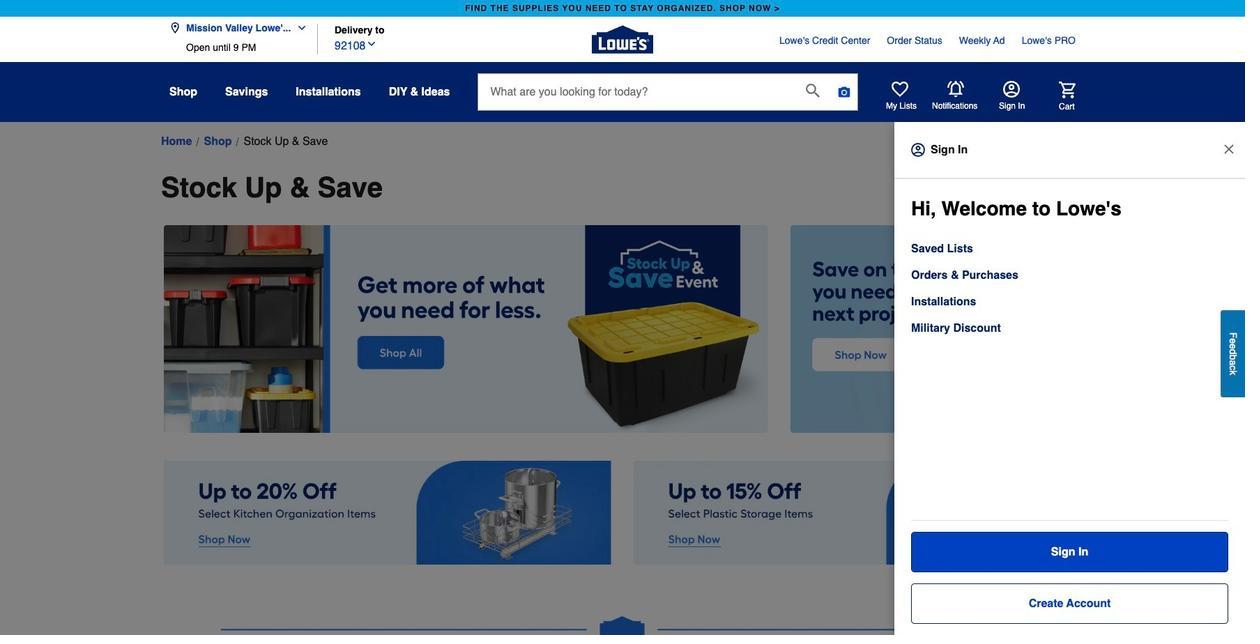 Task type: locate. For each thing, give the bounding box(es) containing it.
lowe's home improvement notification center image
[[948, 81, 964, 97]]

1 horizontal spatial chevron down image
[[366, 38, 377, 49]]

0 horizontal spatial chevron down image
[[291, 22, 308, 33]]

lowe's home improvement cart image
[[1059, 81, 1076, 98]]

chevron down image
[[291, 22, 308, 33], [366, 38, 377, 49]]

speech bubbles outlined image
[[1192, 588, 1211, 607]]

1 vertical spatial chevron down image
[[366, 38, 377, 49]]

None search field
[[478, 73, 859, 124]]

save on the essentials you need for your next project. shop now. image
[[791, 225, 1082, 433]]

lowe's home improvement account image
[[1003, 81, 1020, 98]]

lowe's home improvement logo image
[[592, 9, 653, 70]]

search image
[[806, 84, 820, 97]]



Task type: vqa. For each thing, say whether or not it's contained in the screenshot.
'LOCATION' Image
yes



Task type: describe. For each thing, give the bounding box(es) containing it.
Search Query text field
[[479, 74, 795, 110]]

a light blue lowe's gable icon. image
[[161, 610, 1084, 635]]

0 vertical spatial chevron down image
[[291, 22, 308, 33]]

up to 15 percent off select plastic storage items. shop now. image
[[634, 461, 1082, 565]]

location image
[[169, 22, 181, 33]]

stock up and save event. get more of what you need for less. shop all. image
[[164, 225, 768, 433]]

close image
[[1222, 142, 1236, 156]]

lowe's home improvement lists image
[[892, 81, 909, 98]]

camera image
[[838, 85, 852, 99]]

up to 20 percent off select kitchen organization items. shop now. image
[[164, 461, 612, 565]]



